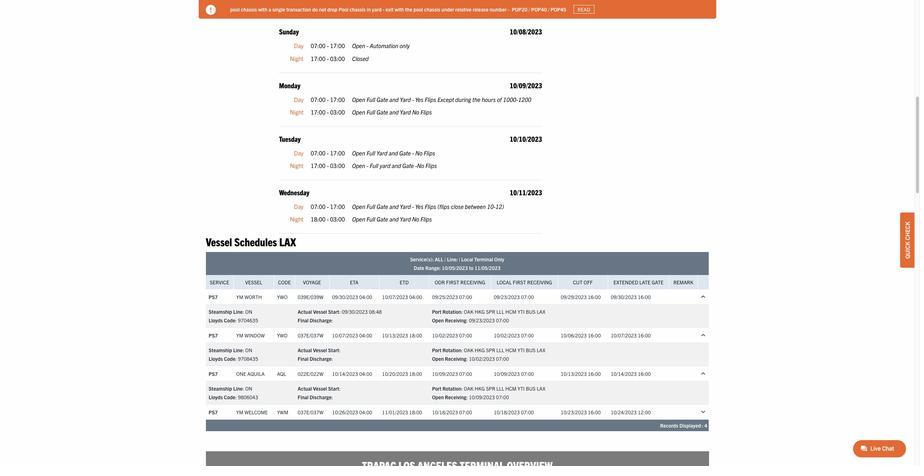 Task type: describe. For each thing, give the bounding box(es) containing it.
hcm for : 09/23/2023 07:00
[[506, 309, 517, 316]]

07:00 inside port rotation : oak hkg spr lll hcm yti bus lax open receiving : 10/09/2023 07:00
[[496, 395, 509, 401]]

receiving for port rotation : oak hkg spr lll hcm yti bus lax open receiving : 10/02/2023 07:00
[[445, 356, 467, 363]]

drop
[[327, 6, 338, 12]]

steamship line : on lloyds code : 9806043
[[209, 386, 258, 401]]

bus for port rotation : oak hkg spr lll hcm yti bus lax open receiving : 10/09/2023 07:00
[[526, 386, 536, 392]]

1 10/09/2023 07:00 from the left
[[432, 371, 472, 378]]

on for steamship line : on lloyds code : 9708435
[[245, 348, 252, 354]]

18:00 for 10/14/2023 04:00
[[409, 371, 422, 378]]

16:00 for 10/13/2023 16:00
[[588, 371, 601, 378]]

extended late gate
[[614, 280, 664, 286]]

cut off
[[573, 280, 593, 286]]

hkg for 10/02/2023
[[475, 348, 485, 354]]

10/07/2023 16:00
[[611, 333, 651, 339]]

1 10/18/2023 from the left
[[432, 410, 458, 416]]

odr
[[435, 280, 445, 286]]

no up open - full yard and gate -no flips
[[416, 149, 423, 157]]

07:00 - 17:00 for monday
[[311, 96, 345, 103]]

remark
[[674, 280, 694, 286]]

10/23/2023 16:00
[[561, 410, 601, 416]]

discharge for steamship line : on lloyds code : 9708435
[[310, 356, 332, 363]]

ps7 for ym welcome
[[209, 410, 218, 416]]

10/14/2023 16:00
[[611, 371, 651, 378]]

09/23/2023 07:00
[[494, 294, 534, 301]]

open full yard and gate - no flips
[[352, 149, 435, 157]]

start for steamship line : on lloyds code : 9704635
[[328, 309, 339, 316]]

pop20
[[512, 6, 528, 12]]

18:00 - 03:00
[[311, 216, 345, 223]]

07:00 - 17:00 for sunday
[[311, 42, 345, 49]]

ym for ym welcome
[[236, 410, 243, 416]]

0 horizontal spatial 10/07/2023
[[332, 333, 358, 339]]

lax for port rotation : oak hkg spr lll hcm yti bus lax open receiving : 10/09/2023 07:00
[[537, 386, 546, 392]]

late
[[640, 280, 651, 286]]

09/30/2023 for 09/30/2023 04:00
[[332, 294, 358, 301]]

line:
[[447, 257, 458, 263]]

oak for 10/02/2023
[[464, 348, 474, 354]]

records displayed : 4
[[660, 423, 708, 430]]

vessel for steamship line : on lloyds code : 9704635
[[313, 309, 327, 316]]

10/14/2023 04:00
[[332, 371, 372, 378]]

actual vessel start : 09/30/2023 08:48 final discharge :
[[298, 309, 382, 324]]

discharge inside 'actual vessel start : 09/30/2023 08:48 final discharge :'
[[310, 318, 332, 324]]

first for local
[[513, 280, 526, 286]]

receiving for port rotation : oak hkg spr lll hcm yti bus lax open receiving : 09/23/2023 07:00
[[445, 318, 467, 324]]

16:00 for 10/07/2023 16:00
[[638, 333, 651, 339]]

18:00 for 10/07/2023 04:00
[[409, 333, 422, 339]]

10/02/2023 inside port rotation : oak hkg spr lll hcm yti bus lax open receiving : 10/02/2023 07:00
[[469, 356, 495, 363]]

voyage
[[303, 280, 321, 286]]

07:00 - 17:00 for tuesday
[[311, 149, 345, 157]]

09/29/2023
[[561, 294, 587, 301]]

except
[[438, 96, 454, 103]]

1 17:00 - 03:00 from the top
[[311, 1, 345, 9]]

12:00
[[638, 410, 651, 416]]

to
[[469, 265, 474, 272]]

1 closed from the top
[[352, 1, 369, 9]]

037e/037w for 10/26/2023 04:00
[[298, 410, 324, 416]]

10/26/2023
[[332, 410, 358, 416]]

yti for : 10/09/2023 07:00
[[518, 386, 525, 392]]

only
[[495, 257, 504, 263]]

do
[[312, 6, 318, 12]]

16:00 for 09/29/2023 16:00
[[588, 294, 601, 301]]

10/24/2023 12:00
[[611, 410, 651, 416]]

service(s):
[[410, 257, 434, 263]]

1 horizontal spatial local
[[497, 280, 512, 286]]

17:00 - 03:00 for sunday
[[311, 55, 345, 62]]

port rotation : oak hkg spr lll hcm yti bus lax open receiving : 09/23/2023 07:00
[[432, 309, 546, 324]]

local first receiving
[[497, 280, 552, 286]]

open inside port rotation : oak hkg spr lll hcm yti bus lax open receiving : 10/09/2023 07:00
[[432, 395, 444, 401]]

1 horizontal spatial 10/07/2023 04:00
[[382, 294, 422, 301]]

final inside 'actual vessel start : 09/30/2023 08:48 final discharge :'
[[298, 318, 309, 324]]

rotation for : 10/02/2023 07:00
[[443, 348, 462, 354]]

open full gate and yard -  yes flips except during the hours of 1000-1200
[[352, 96, 532, 103]]

quick
[[904, 242, 912, 259]]

09/30/2023 for 09/30/2023 16:00
[[611, 294, 637, 301]]

2 10/09/2023 07:00 from the left
[[494, 371, 534, 378]]

quick check
[[904, 222, 912, 259]]

16:00 for 10/14/2023 16:00
[[638, 371, 651, 378]]

10/08/2023
[[510, 27, 542, 36]]

10/13/2023 16:00
[[561, 371, 601, 378]]

final for steamship line : on lloyds code : 9806043
[[298, 395, 309, 401]]

receiving for port rotation : oak hkg spr lll hcm yti bus lax open receiving : 10/09/2023 07:00
[[445, 395, 467, 401]]

spr for 09/23/2023
[[486, 309, 496, 316]]

during
[[456, 96, 471, 103]]

rotation for : 10/09/2023 07:00
[[443, 386, 462, 392]]

10/05/2023
[[442, 265, 468, 272]]

1 night from the top
[[290, 1, 304, 9]]

date
[[414, 265, 424, 272]]

aql
[[277, 371, 286, 378]]

ps7 for one aquila
[[209, 371, 218, 378]]

quick check link
[[901, 213, 915, 268]]

1000-
[[503, 96, 518, 103]]

1 pool from the left
[[230, 6, 240, 12]]

2 10/18/2023 from the left
[[494, 410, 520, 416]]

07:00 inside port rotation : oak hkg spr lll hcm yti bus lax open receiving : 09/23/2023 07:00
[[496, 318, 509, 324]]

check
[[904, 222, 912, 241]]

of
[[497, 96, 502, 103]]

0 vertical spatial yard
[[372, 6, 382, 12]]

0 horizontal spatial the
[[405, 6, 413, 12]]

lax for port rotation : oak hkg spr lll hcm yti bus lax open receiving : 09/23/2023 07:00
[[537, 309, 546, 316]]

1 10/18/2023 07:00 from the left
[[432, 410, 472, 416]]

10/14/2023 for 10/14/2023 04:00
[[332, 371, 358, 378]]

sunday
[[279, 27, 299, 36]]

ywm
[[277, 410, 288, 416]]

steamship for steamship line : on lloyds code : 9704635
[[209, 309, 232, 316]]

day for tuesday
[[294, 149, 304, 157]]

ym window
[[236, 333, 265, 339]]

on for steamship line : on lloyds code : 9704635
[[245, 309, 252, 316]]

lll for 09/23/2023
[[497, 309, 504, 316]]

night for tuesday
[[290, 162, 304, 169]]

exit
[[386, 6, 394, 12]]

aquila
[[247, 371, 265, 378]]

welcome
[[245, 410, 268, 416]]

2 10/02/2023 07:00 from the left
[[494, 333, 534, 339]]

pop45
[[551, 6, 567, 12]]

port rotation : oak hkg spr lll hcm yti bus lax open receiving : 10/09/2023 07:00
[[432, 386, 546, 401]]

2 / from the left
[[548, 6, 550, 12]]

hours
[[482, 96, 496, 103]]

monday
[[279, 81, 301, 90]]

hkg for 10/09/2023
[[475, 386, 485, 392]]

close
[[451, 203, 464, 210]]

no down the open full gate and yard -  yes flips except during the hours of 1000-1200
[[412, 109, 419, 116]]

pool
[[339, 6, 349, 12]]

10/20/2023 18:00
[[382, 371, 422, 378]]

09/25/2023
[[432, 294, 458, 301]]

local inside service(s): all | line: | local terminal only date range: 10/05/2023 to 11/05/2023
[[462, 257, 473, 263]]

09/30/2023 04:00
[[332, 294, 372, 301]]

022e/022w
[[298, 371, 324, 378]]

discharge for steamship line : on lloyds code : 9806043
[[310, 395, 332, 401]]

number
[[490, 6, 507, 12]]

under
[[442, 6, 454, 12]]

lax for port rotation : oak hkg spr lll hcm yti bus lax open receiving : 10/02/2023 07:00
[[537, 348, 546, 354]]

code up ywo
[[278, 280, 291, 286]]

2 10/18/2023 07:00 from the left
[[494, 410, 534, 416]]

03:00 for wednesday
[[330, 216, 345, 223]]

1 horizontal spatial 10/07/2023
[[382, 294, 408, 301]]

lloyds for steamship line : on lloyds code : 9708435
[[209, 356, 223, 363]]

04:00 for 11/01/2023 18:00
[[359, 410, 372, 416]]

only
[[400, 42, 410, 49]]

single
[[272, 6, 285, 12]]

tuesday
[[279, 134, 301, 143]]

1 horizontal spatial the
[[473, 96, 481, 103]]

line for 9704635
[[233, 309, 243, 316]]

range:
[[426, 265, 441, 272]]

0 horizontal spatial 10/07/2023 04:00
[[332, 333, 372, 339]]

(flips
[[438, 203, 450, 210]]

spr for 10/02/2023
[[486, 348, 496, 354]]

1 / from the left
[[529, 6, 530, 12]]

17:00 - 03:00 for monday
[[311, 109, 345, 116]]

ym welcome
[[236, 410, 268, 416]]

open - automation only
[[352, 42, 410, 49]]

09/30/2023 inside 'actual vessel start : 09/30/2023 08:48 final discharge :'
[[342, 309, 368, 316]]

10/10/2023
[[510, 134, 542, 143]]

in
[[367, 6, 371, 12]]

4
[[705, 423, 708, 430]]

first for odr
[[446, 280, 460, 286]]

night for monday
[[290, 109, 304, 116]]

1 03:00 from the top
[[330, 1, 345, 9]]

ps7 for ym worth
[[209, 294, 218, 301]]

11/05/2023
[[475, 265, 501, 272]]

start for steamship line : on lloyds code : 9708435
[[328, 348, 339, 354]]

code for steamship line : on lloyds code : 9708435
[[224, 356, 235, 363]]

steamship line : on lloyds code : 9708435
[[209, 348, 258, 363]]

between
[[465, 203, 486, 210]]

10/13/2023 for 10/13/2023 16:00
[[561, 371, 587, 378]]

04:00 for 10/13/2023 18:00
[[359, 333, 372, 339]]

04:00 down date
[[409, 294, 422, 301]]

pool chassis with a single transaction  do not drop pool chassis in yard -  exit with the pool chassis under relative release number -  pop20 / pop40 / pop45
[[230, 6, 567, 12]]

10/24/2023
[[611, 410, 637, 416]]

window
[[245, 333, 265, 339]]

vessel schedules lax
[[206, 235, 296, 249]]

1 | from the left
[[445, 257, 446, 263]]

one aquila
[[236, 371, 265, 378]]

spr for 10/09/2023
[[486, 386, 496, 392]]



Task type: locate. For each thing, give the bounding box(es) containing it.
0 vertical spatial yes
[[416, 96, 424, 103]]

1 vertical spatial start
[[328, 348, 339, 354]]

2 discharge from the top
[[310, 356, 332, 363]]

oak
[[464, 309, 474, 316], [464, 348, 474, 354], [464, 386, 474, 392]]

3 07:00 - 17:00 from the top
[[311, 149, 345, 157]]

17:00 - 03:00
[[311, 1, 345, 9], [311, 55, 345, 62], [311, 109, 345, 116], [311, 162, 345, 169]]

night up monday at the left of the page
[[290, 55, 304, 62]]

1 horizontal spatial /
[[548, 6, 550, 12]]

1 day from the top
[[294, 42, 304, 49]]

2 vertical spatial line
[[233, 386, 243, 392]]

1 vertical spatial yes
[[416, 203, 424, 210]]

0 vertical spatial steamship
[[209, 309, 232, 316]]

lloyds for steamship line : on lloyds code : 9806043
[[209, 395, 223, 401]]

lloyds for steamship line : on lloyds code : 9704635
[[209, 318, 223, 324]]

037e/037w right ywd
[[298, 333, 324, 339]]

flips
[[425, 96, 436, 103], [421, 109, 432, 116], [424, 149, 435, 157], [426, 162, 437, 169], [425, 203, 436, 210], [421, 216, 432, 223]]

lll for 10/02/2023
[[497, 348, 504, 354]]

| right line:
[[459, 257, 460, 263]]

1 ym from the top
[[236, 294, 243, 301]]

2 ym from the top
[[236, 333, 243, 339]]

yes for 10/09/2023
[[416, 96, 424, 103]]

2 vertical spatial hcm
[[506, 386, 517, 392]]

vessel for steamship line : on lloyds code : 9806043
[[313, 386, 327, 392]]

1 line from the top
[[233, 309, 243, 316]]

oak for 09/23/2023
[[464, 309, 474, 316]]

line for 9708435
[[233, 348, 243, 354]]

2 line from the top
[[233, 348, 243, 354]]

lloyds inside steamship line : on lloyds code : 9806043
[[209, 395, 223, 401]]

cut
[[573, 280, 583, 286]]

open full gate and yard no flips for monday
[[352, 109, 432, 116]]

actual vessel start : final discharge : down 022e/022w
[[298, 386, 341, 401]]

hkg inside port rotation : oak hkg spr lll hcm yti bus lax open receiving : 10/09/2023 07:00
[[475, 386, 485, 392]]

3 actual from the top
[[298, 386, 312, 392]]

3 lll from the top
[[497, 386, 504, 392]]

final up 022e/022w
[[298, 356, 309, 363]]

10/09/2023
[[510, 81, 542, 90], [432, 371, 458, 378], [494, 371, 520, 378], [469, 395, 495, 401]]

1 vertical spatial oak
[[464, 348, 474, 354]]

2 vertical spatial actual
[[298, 386, 312, 392]]

1 oak from the top
[[464, 309, 474, 316]]

2 final from the top
[[298, 356, 309, 363]]

1 vertical spatial line
[[233, 348, 243, 354]]

1 vertical spatial open full gate and yard no flips
[[352, 216, 432, 223]]

schedules
[[234, 235, 277, 249]]

0 horizontal spatial 10/18/2023 07:00
[[432, 410, 472, 416]]

2 lloyds from the top
[[209, 356, 223, 363]]

code inside the steamship line : on lloyds code : 9704635
[[224, 318, 235, 324]]

service
[[210, 280, 229, 286]]

steamship for steamship line : on lloyds code : 9708435
[[209, 348, 232, 354]]

yti for : 10/02/2023 07:00
[[518, 348, 525, 354]]

line inside the steamship line : on lloyds code : 9704635
[[233, 309, 243, 316]]

4 17:00 - 03:00 from the top
[[311, 162, 345, 169]]

yes left except
[[416, 96, 424, 103]]

discharge
[[310, 318, 332, 324], [310, 356, 332, 363], [310, 395, 332, 401]]

code for steamship line : on lloyds code : 9704635
[[224, 318, 235, 324]]

ywd
[[277, 333, 288, 339]]

lloyds left 9704635
[[209, 318, 223, 324]]

0 vertical spatial start
[[328, 309, 339, 316]]

1 with from the left
[[258, 6, 268, 12]]

10/11/2023
[[510, 188, 542, 197]]

1 chassis from the left
[[241, 6, 257, 12]]

code inside steamship line : on lloyds code : 9806043
[[224, 395, 235, 401]]

10/07/2023 04:00 down 'actual vessel start : 09/30/2023 08:48 final discharge :'
[[332, 333, 372, 339]]

vessel
[[206, 235, 232, 249], [245, 280, 262, 286], [313, 309, 327, 316], [313, 348, 327, 354], [313, 386, 327, 392]]

receiving inside port rotation : oak hkg spr lll hcm yti bus lax open receiving : 09/23/2023 07:00
[[445, 318, 467, 324]]

1 vertical spatial closed
[[352, 55, 369, 62]]

yes for 10/11/2023
[[416, 203, 424, 210]]

5 night from the top
[[290, 216, 304, 223]]

ym
[[236, 294, 243, 301], [236, 333, 243, 339], [236, 410, 243, 416]]

|
[[445, 257, 446, 263], [459, 257, 460, 263]]

terminal
[[475, 257, 493, 263]]

9704635
[[238, 318, 258, 324]]

2 first from the left
[[513, 280, 526, 286]]

1 spr from the top
[[486, 309, 496, 316]]

rotation inside port rotation : oak hkg spr lll hcm yti bus lax open receiving : 10/09/2023 07:00
[[443, 386, 462, 392]]

3 day from the top
[[294, 149, 304, 157]]

closed down open - automation only at top
[[352, 55, 369, 62]]

2 vertical spatial lloyds
[[209, 395, 223, 401]]

on for steamship line : on lloyds code : 9806043
[[245, 386, 252, 392]]

on inside the steamship line : on lloyds code : 9704635
[[245, 309, 252, 316]]

the left the hours
[[473, 96, 481, 103]]

3 chassis from the left
[[424, 6, 440, 12]]

3 night from the top
[[290, 109, 304, 116]]

0 vertical spatial rotation
[[443, 309, 462, 316]]

spr inside port rotation : oak hkg spr lll hcm yti bus lax open receiving : 09/23/2023 07:00
[[486, 309, 496, 316]]

hkg for 09/23/2023
[[475, 309, 485, 316]]

night down the wednesday
[[290, 216, 304, 223]]

0 vertical spatial on
[[245, 309, 252, 316]]

16:00 for 10/06/2023 16:00
[[588, 333, 601, 339]]

start
[[328, 309, 339, 316], [328, 348, 339, 354], [328, 386, 339, 392]]

2 open full gate and yard no flips from the top
[[352, 216, 432, 223]]

-
[[327, 1, 329, 9], [383, 6, 385, 12], [508, 6, 510, 12], [327, 42, 329, 49], [367, 42, 369, 49], [327, 55, 329, 62], [327, 96, 329, 103], [412, 96, 414, 103], [327, 109, 329, 116], [327, 149, 329, 157], [412, 149, 414, 157], [327, 162, 329, 169], [367, 162, 369, 169], [415, 162, 417, 169], [327, 203, 329, 210], [412, 203, 414, 210], [327, 216, 329, 223]]

night right single
[[290, 1, 304, 9]]

night up tuesday
[[290, 109, 304, 116]]

port for port rotation : oak hkg spr lll hcm yti bus lax open receiving : 10/02/2023 07:00
[[432, 348, 442, 354]]

hkg down port rotation : oak hkg spr lll hcm yti bus lax open receiving : 10/02/2023 07:00
[[475, 386, 485, 392]]

lll inside port rotation : oak hkg spr lll hcm yti bus lax open receiving : 10/02/2023 07:00
[[497, 348, 504, 354]]

1 bus from the top
[[526, 309, 536, 316]]

1 vertical spatial hcm
[[506, 348, 517, 354]]

worth
[[245, 294, 262, 301]]

1 07:00 - 17:00 from the top
[[311, 42, 345, 49]]

4 07:00 - 17:00 from the top
[[311, 203, 345, 210]]

2 closed from the top
[[352, 55, 369, 62]]

discharge up 022e/022w
[[310, 356, 332, 363]]

3 ym from the top
[[236, 410, 243, 416]]

10-
[[487, 203, 496, 210]]

ps7
[[209, 294, 218, 301], [209, 333, 218, 339], [209, 371, 218, 378], [209, 410, 218, 416]]

1 horizontal spatial 10/14/2023
[[611, 371, 637, 378]]

actual for steamship line : on lloyds code : 9708435
[[298, 348, 312, 354]]

ywo
[[277, 294, 288, 301]]

1 037e/037w from the top
[[298, 333, 324, 339]]

day down sunday
[[294, 42, 304, 49]]

2 03:00 from the top
[[330, 55, 345, 62]]

18:00 for 10/26/2023 04:00
[[409, 410, 422, 416]]

2 night from the top
[[290, 55, 304, 62]]

closed
[[352, 1, 369, 9], [352, 55, 369, 62]]

3 steamship from the top
[[209, 386, 232, 392]]

10/13/2023
[[382, 333, 408, 339], [561, 371, 587, 378]]

steamship for steamship line : on lloyds code : 9806043
[[209, 386, 232, 392]]

lax inside port rotation : oak hkg spr lll hcm yti bus lax open receiving : 10/02/2023 07:00
[[537, 348, 546, 354]]

lloyds left 9708435 at the bottom left of the page
[[209, 356, 223, 363]]

037e/037w
[[298, 333, 324, 339], [298, 410, 324, 416]]

/ left pop40
[[529, 6, 530, 12]]

3 on from the top
[[245, 386, 252, 392]]

09/25/2023 07:00
[[432, 294, 472, 301]]

actual vessel start : final discharge : for : 9708435
[[298, 348, 341, 363]]

10/06/2023 16:00
[[561, 333, 601, 339]]

actual down 022e/022w
[[298, 386, 312, 392]]

bus inside port rotation : oak hkg spr lll hcm yti bus lax open receiving : 09/23/2023 07:00
[[526, 309, 536, 316]]

2 rotation from the top
[[443, 348, 462, 354]]

yard down open full yard and gate - no flips
[[380, 162, 391, 169]]

rotation inside port rotation : oak hkg spr lll hcm yti bus lax open receiving : 10/02/2023 07:00
[[443, 348, 462, 354]]

1 vertical spatial 037e/037w
[[298, 410, 324, 416]]

1 vertical spatial discharge
[[310, 356, 332, 363]]

2 vertical spatial oak
[[464, 386, 474, 392]]

07:00 inside port rotation : oak hkg spr lll hcm yti bus lax open receiving : 10/02/2023 07:00
[[496, 356, 509, 363]]

1 vertical spatial actual
[[298, 348, 312, 354]]

2 spr from the top
[[486, 348, 496, 354]]

2 vertical spatial final
[[298, 395, 309, 401]]

lll
[[497, 309, 504, 316], [497, 348, 504, 354], [497, 386, 504, 392]]

1 vertical spatial yard
[[380, 162, 391, 169]]

ps7 down steamship line : on lloyds code : 9806043 at the left of page
[[209, 410, 218, 416]]

receiving inside port rotation : oak hkg spr lll hcm yti bus lax open receiving : 10/02/2023 07:00
[[445, 356, 467, 363]]

1 horizontal spatial first
[[513, 280, 526, 286]]

04:00 for 10/07/2023 04:00
[[359, 294, 372, 301]]

3 line from the top
[[233, 386, 243, 392]]

line up 9806043
[[233, 386, 243, 392]]

final for steamship line : on lloyds code : 9708435
[[298, 356, 309, 363]]

0 horizontal spatial |
[[445, 257, 446, 263]]

read link
[[574, 5, 595, 14]]

lloyds left 9806043
[[209, 395, 223, 401]]

09/23/2023 inside port rotation : oak hkg spr lll hcm yti bus lax open receiving : 09/23/2023 07:00
[[469, 318, 495, 324]]

yes left (flips
[[416, 203, 424, 210]]

hkg inside port rotation : oak hkg spr lll hcm yti bus lax open receiving : 09/23/2023 07:00
[[475, 309, 485, 316]]

bus for port rotation : oak hkg spr lll hcm yti bus lax open receiving : 09/23/2023 07:00
[[526, 309, 536, 316]]

2 vertical spatial ym
[[236, 410, 243, 416]]

10/20/2023
[[382, 371, 408, 378]]

ym left welcome
[[236, 410, 243, 416]]

line up 9704635
[[233, 309, 243, 316]]

yard
[[400, 96, 411, 103], [400, 109, 411, 116], [377, 149, 388, 157], [400, 203, 411, 210], [400, 216, 411, 223]]

on
[[245, 309, 252, 316], [245, 348, 252, 354], [245, 386, 252, 392]]

10/18/2023 07:00
[[432, 410, 472, 416], [494, 410, 534, 416]]

receiving
[[461, 280, 486, 286], [527, 280, 552, 286], [445, 318, 467, 324], [445, 356, 467, 363], [445, 395, 467, 401]]

1 actual from the top
[[298, 309, 312, 316]]

final
[[298, 318, 309, 324], [298, 356, 309, 363], [298, 395, 309, 401]]

04:00 left "10/20/2023" on the left bottom
[[359, 371, 372, 378]]

off
[[584, 280, 593, 286]]

10/07/2023 04:00 down etd
[[382, 294, 422, 301]]

0 horizontal spatial 10/14/2023
[[332, 371, 358, 378]]

line inside steamship line : on lloyds code : 9708435
[[233, 348, 243, 354]]

0 vertical spatial hkg
[[475, 309, 485, 316]]

10/14/2023 for 10/14/2023 16:00
[[611, 371, 637, 378]]

0 vertical spatial actual
[[298, 309, 312, 316]]

code for steamship line : on lloyds code : 9806043
[[224, 395, 235, 401]]

closed right the pool
[[352, 1, 369, 9]]

on inside steamship line : on lloyds code : 9806043
[[245, 386, 252, 392]]

hcm inside port rotation : oak hkg spr lll hcm yti bus lax open receiving : 09/23/2023 07:00
[[506, 309, 517, 316]]

0 vertical spatial 037e/037w
[[298, 333, 324, 339]]

/ left "pop45"
[[548, 6, 550, 12]]

chassis left "a"
[[241, 6, 257, 12]]

line up 9708435 at the bottom left of the page
[[233, 348, 243, 354]]

spr down port rotation : oak hkg spr lll hcm yti bus lax open receiving : 09/23/2023 07:00
[[486, 348, 496, 354]]

code inside steamship line : on lloyds code : 9708435
[[224, 356, 235, 363]]

07:00 - 17:00 for wednesday
[[311, 203, 345, 210]]

09/23/2023 up port rotation : oak hkg spr lll hcm yti bus lax open receiving : 10/02/2023 07:00
[[469, 318, 495, 324]]

1 vertical spatial rotation
[[443, 348, 462, 354]]

steamship inside steamship line : on lloyds code : 9806043
[[209, 386, 232, 392]]

solid image
[[206, 5, 216, 15]]

ym left worth
[[236, 294, 243, 301]]

yes
[[416, 96, 424, 103], [416, 203, 424, 210]]

037e/037w right ywm
[[298, 410, 324, 416]]

no down "open full gate and yard -  yes flips (flips close between 10-12)"
[[412, 216, 419, 223]]

on inside steamship line : on lloyds code : 9708435
[[245, 348, 252, 354]]

0 vertical spatial 09/23/2023
[[494, 294, 520, 301]]

yard right in at the left top of the page
[[372, 6, 382, 12]]

ps7 up steamship line : on lloyds code : 9806043 at the left of page
[[209, 371, 218, 378]]

ym for ym worth
[[236, 294, 243, 301]]

day for wednesday
[[294, 203, 304, 210]]

1 hkg from the top
[[475, 309, 485, 316]]

04:00 right 10/26/2023
[[359, 410, 372, 416]]

08:48
[[369, 309, 382, 316]]

10/02/2023
[[432, 333, 458, 339], [494, 333, 520, 339], [469, 356, 495, 363]]

0 vertical spatial bus
[[526, 309, 536, 316]]

03:00 for sunday
[[330, 55, 345, 62]]

the right exit at the left of page
[[405, 6, 413, 12]]

10/09/2023 07:00
[[432, 371, 472, 378], [494, 371, 534, 378]]

2 horizontal spatial 10/07/2023
[[611, 333, 637, 339]]

1 vertical spatial on
[[245, 348, 252, 354]]

2 vertical spatial yti
[[518, 386, 525, 392]]

hcm for : 10/02/2023 07:00
[[506, 348, 517, 354]]

0 vertical spatial the
[[405, 6, 413, 12]]

1 actual vessel start : final discharge : from the top
[[298, 348, 341, 363]]

day down the wednesday
[[294, 203, 304, 210]]

3 discharge from the top
[[310, 395, 332, 401]]

1 horizontal spatial 10/18/2023
[[494, 410, 520, 416]]

open full gate and yard no flips
[[352, 109, 432, 116], [352, 216, 432, 223]]

10/02/2023 07:00
[[432, 333, 472, 339], [494, 333, 534, 339]]

1 vertical spatial lloyds
[[209, 356, 223, 363]]

2 vertical spatial bus
[[526, 386, 536, 392]]

final down 039e/039w
[[298, 318, 309, 324]]

day down tuesday
[[294, 149, 304, 157]]

1 horizontal spatial pool
[[414, 6, 423, 12]]

bus inside port rotation : oak hkg spr lll hcm yti bus lax open receiving : 10/09/2023 07:00
[[526, 386, 536, 392]]

1 lloyds from the top
[[209, 318, 223, 324]]

spr inside port rotation : oak hkg spr lll hcm yti bus lax open receiving : 10/02/2023 07:00
[[486, 348, 496, 354]]

039e/039w
[[298, 294, 324, 301]]

not
[[319, 6, 326, 12]]

2 on from the top
[[245, 348, 252, 354]]

rotation for : 09/23/2023 07:00
[[443, 309, 462, 316]]

2 lll from the top
[[497, 348, 504, 354]]

0 vertical spatial hcm
[[506, 309, 517, 316]]

2 actual from the top
[[298, 348, 312, 354]]

with
[[258, 6, 268, 12], [395, 6, 404, 12]]

3 bus from the top
[[526, 386, 536, 392]]

actual vessel start : final discharge : for : 9806043
[[298, 386, 341, 401]]

port for port rotation : oak hkg spr lll hcm yti bus lax open receiving : 10/09/2023 07:00
[[432, 386, 442, 392]]

2 vertical spatial spr
[[486, 386, 496, 392]]

0 horizontal spatial chassis
[[241, 6, 257, 12]]

04:00 for 10/20/2023 18:00
[[359, 371, 372, 378]]

1 vertical spatial local
[[497, 280, 512, 286]]

ps7 down the steamship line : on lloyds code : 9704635
[[209, 333, 218, 339]]

hcm inside port rotation : oak hkg spr lll hcm yti bus lax open receiving : 10/02/2023 07:00
[[506, 348, 517, 354]]

09/30/2023 down 09/30/2023 04:00
[[342, 309, 368, 316]]

10/14/2023
[[332, 371, 358, 378], [611, 371, 637, 378]]

1 yes from the top
[[416, 96, 424, 103]]

09/23/2023 down local first receiving
[[494, 294, 520, 301]]

0 vertical spatial discharge
[[310, 318, 332, 324]]

local up 09/23/2023 07:00
[[497, 280, 512, 286]]

1 vertical spatial lll
[[497, 348, 504, 354]]

1 steamship from the top
[[209, 309, 232, 316]]

2 vertical spatial discharge
[[310, 395, 332, 401]]

0 vertical spatial lll
[[497, 309, 504, 316]]

1 vertical spatial final
[[298, 356, 309, 363]]

2 actual vessel start : final discharge : from the top
[[298, 386, 341, 401]]

| right all
[[445, 257, 446, 263]]

5 03:00 from the top
[[330, 216, 345, 223]]

0 vertical spatial port
[[432, 309, 442, 316]]

0 vertical spatial line
[[233, 309, 243, 316]]

03:00 for monday
[[330, 109, 345, 116]]

lloyds inside the steamship line : on lloyds code : 9704635
[[209, 318, 223, 324]]

0 vertical spatial local
[[462, 257, 473, 263]]

rotation inside port rotation : oak hkg spr lll hcm yti bus lax open receiving : 09/23/2023 07:00
[[443, 309, 462, 316]]

0 vertical spatial closed
[[352, 1, 369, 9]]

open full gate and yard no flips for wednesday
[[352, 216, 432, 223]]

9708435
[[238, 356, 258, 363]]

bus inside port rotation : oak hkg spr lll hcm yti bus lax open receiving : 10/02/2023 07:00
[[526, 348, 536, 354]]

3 03:00 from the top
[[330, 109, 345, 116]]

1 vertical spatial hkg
[[475, 348, 485, 354]]

on up 9708435 at the bottom left of the page
[[245, 348, 252, 354]]

read
[[578, 6, 591, 13]]

final down 022e/022w
[[298, 395, 309, 401]]

3 rotation from the top
[[443, 386, 462, 392]]

first right odr
[[446, 280, 460, 286]]

2 | from the left
[[459, 257, 460, 263]]

2 chassis from the left
[[350, 6, 366, 12]]

1 vertical spatial the
[[473, 96, 481, 103]]

vessel for steamship line : on lloyds code : 9708435
[[313, 348, 327, 354]]

steamship inside the steamship line : on lloyds code : 9704635
[[209, 309, 232, 316]]

1 horizontal spatial with
[[395, 6, 404, 12]]

04:00 up 08:48
[[359, 294, 372, 301]]

line inside steamship line : on lloyds code : 9806043
[[233, 386, 243, 392]]

discharge down 022e/022w
[[310, 395, 332, 401]]

extended
[[614, 280, 639, 286]]

start down 10/14/2023 04:00
[[328, 386, 339, 392]]

3 hcm from the top
[[506, 386, 517, 392]]

lax inside port rotation : oak hkg spr lll hcm yti bus lax open receiving : 10/09/2023 07:00
[[537, 386, 546, 392]]

on up 9704635
[[245, 309, 252, 316]]

ps7 for ym window
[[209, 333, 218, 339]]

16:00 for 10/23/2023 16:00
[[588, 410, 601, 416]]

open inside port rotation : oak hkg spr lll hcm yti bus lax open receiving : 10/02/2023 07:00
[[432, 356, 444, 363]]

eta
[[350, 280, 359, 286]]

3 yti from the top
[[518, 386, 525, 392]]

day for monday
[[294, 96, 304, 103]]

etd
[[400, 280, 409, 286]]

0 vertical spatial final
[[298, 318, 309, 324]]

bus for port rotation : oak hkg spr lll hcm yti bus lax open receiving : 10/02/2023 07:00
[[526, 348, 536, 354]]

1 vertical spatial 09/23/2023
[[469, 318, 495, 324]]

hkg down "odr first receiving"
[[475, 309, 485, 316]]

ym left window
[[236, 333, 243, 339]]

04:00 down 08:48
[[359, 333, 372, 339]]

spr down port rotation : oak hkg spr lll hcm yti bus lax open receiving : 10/02/2023 07:00
[[486, 386, 496, 392]]

0 horizontal spatial 10/18/2023
[[432, 410, 458, 416]]

1 vertical spatial 10/13/2023
[[561, 371, 587, 378]]

3 port from the top
[[432, 386, 442, 392]]

yti inside port rotation : oak hkg spr lll hcm yti bus lax open receiving : 10/09/2023 07:00
[[518, 386, 525, 392]]

17:00
[[311, 1, 326, 9], [330, 42, 345, 49], [311, 55, 326, 62], [330, 96, 345, 103], [311, 109, 326, 116], [330, 149, 345, 157], [311, 162, 326, 169], [330, 203, 345, 210]]

2 17:00 - 03:00 from the top
[[311, 55, 345, 62]]

1 horizontal spatial |
[[459, 257, 460, 263]]

line
[[233, 309, 243, 316], [233, 348, 243, 354], [233, 386, 243, 392]]

9806043
[[238, 395, 258, 401]]

2 steamship from the top
[[209, 348, 232, 354]]

03:00
[[330, 1, 345, 9], [330, 55, 345, 62], [330, 109, 345, 116], [330, 162, 345, 169], [330, 216, 345, 223]]

3 final from the top
[[298, 395, 309, 401]]

start down 09/30/2023 04:00
[[328, 309, 339, 316]]

2 ps7 from the top
[[209, 333, 218, 339]]

1 horizontal spatial 10/02/2023 07:00
[[494, 333, 534, 339]]

2 10/14/2023 from the left
[[611, 371, 637, 378]]

with left "a"
[[258, 6, 268, 12]]

1 10/14/2023 from the left
[[332, 371, 358, 378]]

hcm for : 10/09/2023 07:00
[[506, 386, 517, 392]]

2 hcm from the top
[[506, 348, 517, 354]]

1 final from the top
[[298, 318, 309, 324]]

09/30/2023
[[332, 294, 358, 301], [611, 294, 637, 301], [342, 309, 368, 316]]

no down open full yard and gate - no flips
[[417, 162, 424, 169]]

steamship inside steamship line : on lloyds code : 9708435
[[209, 348, 232, 354]]

ym for ym window
[[236, 333, 243, 339]]

with right exit at the left of page
[[395, 6, 404, 12]]

2 pool from the left
[[414, 6, 423, 12]]

0 vertical spatial spr
[[486, 309, 496, 316]]

1 vertical spatial port
[[432, 348, 442, 354]]

a
[[269, 6, 271, 12]]

day down monday at the left of the page
[[294, 96, 304, 103]]

2 yes from the top
[[416, 203, 424, 210]]

10/09/2023 inside port rotation : oak hkg spr lll hcm yti bus lax open receiving : 10/09/2023 07:00
[[469, 395, 495, 401]]

037e/037w for 10/07/2023 04:00
[[298, 333, 324, 339]]

port for port rotation : oak hkg spr lll hcm yti bus lax open receiving : 09/23/2023 07:00
[[432, 309, 442, 316]]

chassis left under
[[424, 6, 440, 12]]

1200
[[518, 96, 532, 103]]

10/26/2023 04:00
[[332, 410, 372, 416]]

automation
[[370, 42, 399, 49]]

pool right exit at the left of page
[[414, 6, 423, 12]]

receiving inside port rotation : oak hkg spr lll hcm yti bus lax open receiving : 10/09/2023 07:00
[[445, 395, 467, 401]]

0 vertical spatial actual vessel start : final discharge :
[[298, 348, 341, 363]]

lax inside port rotation : oak hkg spr lll hcm yti bus lax open receiving : 09/23/2023 07:00
[[537, 309, 546, 316]]

hkg inside port rotation : oak hkg spr lll hcm yti bus lax open receiving : 10/02/2023 07:00
[[475, 348, 485, 354]]

on up 9806043
[[245, 386, 252, 392]]

start up 10/14/2023 04:00
[[328, 348, 339, 354]]

16:00 for 09/30/2023 16:00
[[638, 294, 651, 301]]

1 10/02/2023 07:00 from the left
[[432, 333, 472, 339]]

09/30/2023 down extended
[[611, 294, 637, 301]]

2 vertical spatial on
[[245, 386, 252, 392]]

1 ps7 from the top
[[209, 294, 218, 301]]

0 vertical spatial open full gate and yard no flips
[[352, 109, 432, 116]]

hcm inside port rotation : oak hkg spr lll hcm yti bus lax open receiving : 10/09/2023 07:00
[[506, 386, 517, 392]]

2 start from the top
[[328, 348, 339, 354]]

1 vertical spatial ym
[[236, 333, 243, 339]]

2 vertical spatial port
[[432, 386, 442, 392]]

3 hkg from the top
[[475, 386, 485, 392]]

lll for 10/09/2023
[[497, 386, 504, 392]]

open inside port rotation : oak hkg spr lll hcm yti bus lax open receiving : 09/23/2023 07:00
[[432, 318, 444, 324]]

07:00 - 17:00
[[311, 42, 345, 49], [311, 96, 345, 103], [311, 149, 345, 157], [311, 203, 345, 210]]

port inside port rotation : oak hkg spr lll hcm yti bus lax open receiving : 10/09/2023 07:00
[[432, 386, 442, 392]]

1 vertical spatial 10/07/2023 04:00
[[332, 333, 372, 339]]

chassis left in at the left top of the page
[[350, 6, 366, 12]]

2 oak from the top
[[464, 348, 474, 354]]

3 start from the top
[[328, 386, 339, 392]]

hkg down port rotation : oak hkg spr lll hcm yti bus lax open receiving : 09/23/2023 07:00
[[475, 348, 485, 354]]

1 horizontal spatial 10/13/2023
[[561, 371, 587, 378]]

oak inside port rotation : oak hkg spr lll hcm yti bus lax open receiving : 10/02/2023 07:00
[[464, 348, 474, 354]]

actual up 022e/022w
[[298, 348, 312, 354]]

10/13/2023 18:00
[[382, 333, 422, 339]]

2 vertical spatial steamship
[[209, 386, 232, 392]]

1 vertical spatial yti
[[518, 348, 525, 354]]

0 vertical spatial yti
[[518, 309, 525, 316]]

1 first from the left
[[446, 280, 460, 286]]

2 day from the top
[[294, 96, 304, 103]]

2 07:00 - 17:00 from the top
[[311, 96, 345, 103]]

0 vertical spatial 10/13/2023
[[382, 333, 408, 339]]

records
[[660, 423, 679, 430]]

0 horizontal spatial 10/02/2023 07:00
[[432, 333, 472, 339]]

2 037e/037w from the top
[[298, 410, 324, 416]]

spr inside port rotation : oak hkg spr lll hcm yti bus lax open receiving : 10/09/2023 07:00
[[486, 386, 496, 392]]

pool right solid "icon"
[[230, 6, 240, 12]]

0 horizontal spatial /
[[529, 6, 530, 12]]

1 horizontal spatial 10/18/2023 07:00
[[494, 410, 534, 416]]

start inside 'actual vessel start : 09/30/2023 08:48 final discharge :'
[[328, 309, 339, 316]]

ps7 down service
[[209, 294, 218, 301]]

2 vertical spatial hkg
[[475, 386, 485, 392]]

one
[[236, 371, 246, 378]]

lll inside port rotation : oak hkg spr lll hcm yti bus lax open receiving : 09/23/2023 07:00
[[497, 309, 504, 316]]

1 vertical spatial bus
[[526, 348, 536, 354]]

0 horizontal spatial pool
[[230, 6, 240, 12]]

1 start from the top
[[328, 309, 339, 316]]

0 vertical spatial lloyds
[[209, 318, 223, 324]]

night up the wednesday
[[290, 162, 304, 169]]

local up to
[[462, 257, 473, 263]]

day for sunday
[[294, 42, 304, 49]]

3 17:00 - 03:00 from the top
[[311, 109, 345, 116]]

code left 9708435 at the bottom left of the page
[[224, 356, 235, 363]]

2 port from the top
[[432, 348, 442, 354]]

0 horizontal spatial local
[[462, 257, 473, 263]]

yti inside port rotation : oak hkg spr lll hcm yti bus lax open receiving : 09/23/2023 07:00
[[518, 309, 525, 316]]

4 night from the top
[[290, 162, 304, 169]]

1 hcm from the top
[[506, 309, 517, 316]]

discharge down 039e/039w
[[310, 318, 332, 324]]

0 horizontal spatial first
[[446, 280, 460, 286]]

2 yti from the top
[[518, 348, 525, 354]]

0 horizontal spatial 10/13/2023
[[382, 333, 408, 339]]

07:00
[[311, 42, 326, 49], [311, 96, 326, 103], [311, 149, 326, 157], [311, 203, 326, 210], [459, 294, 472, 301], [521, 294, 534, 301], [496, 318, 509, 324], [459, 333, 472, 339], [521, 333, 534, 339], [496, 356, 509, 363], [459, 371, 472, 378], [521, 371, 534, 378], [496, 395, 509, 401], [459, 410, 472, 416], [521, 410, 534, 416]]

actual inside 'actual vessel start : 09/30/2023 08:48 final discharge :'
[[298, 309, 312, 316]]

release
[[473, 6, 489, 12]]

4 03:00 from the top
[[330, 162, 345, 169]]

0 horizontal spatial 10/09/2023 07:00
[[432, 371, 472, 378]]

2 vertical spatial lll
[[497, 386, 504, 392]]

transaction
[[286, 6, 311, 12]]

night for wednesday
[[290, 216, 304, 223]]

spr
[[486, 309, 496, 316], [486, 348, 496, 354], [486, 386, 496, 392]]

3 lloyds from the top
[[209, 395, 223, 401]]

pool
[[230, 6, 240, 12], [414, 6, 423, 12]]

relative
[[456, 6, 472, 12]]

2 vertical spatial start
[[328, 386, 339, 392]]

oak inside port rotation : oak hkg spr lll hcm yti bus lax open receiving : 09/23/2023 07:00
[[464, 309, 474, 316]]

oak inside port rotation : oak hkg spr lll hcm yti bus lax open receiving : 10/09/2023 07:00
[[464, 386, 474, 392]]

lloyds inside steamship line : on lloyds code : 9708435
[[209, 356, 223, 363]]

10/06/2023
[[561, 333, 587, 339]]

code left 9806043
[[224, 395, 235, 401]]

port inside port rotation : oak hkg spr lll hcm yti bus lax open receiving : 10/02/2023 07:00
[[432, 348, 442, 354]]

04:00
[[359, 294, 372, 301], [409, 294, 422, 301], [359, 333, 372, 339], [359, 371, 372, 378], [359, 410, 372, 416]]

1 port from the top
[[432, 309, 442, 316]]

1 horizontal spatial chassis
[[350, 6, 366, 12]]

actual vessel start : final discharge : up 022e/022w
[[298, 348, 341, 363]]

code left 9704635
[[224, 318, 235, 324]]

spr down 09/23/2023 07:00
[[486, 309, 496, 316]]

1 vertical spatial spr
[[486, 348, 496, 354]]

1 vertical spatial steamship
[[209, 348, 232, 354]]

1 rotation from the top
[[443, 309, 462, 316]]

vessel inside 'actual vessel start : 09/30/2023 08:48 final discharge :'
[[313, 309, 327, 316]]

open full gate and yard -  yes flips (flips close between 10-12)
[[352, 203, 504, 210]]

2 with from the left
[[395, 6, 404, 12]]

first up 09/23/2023 07:00
[[513, 280, 526, 286]]

oak for 10/09/2023
[[464, 386, 474, 392]]

yti for : 09/23/2023 07:00
[[518, 309, 525, 316]]

09/30/2023 down eta
[[332, 294, 358, 301]]

displayed
[[680, 423, 701, 430]]

1 horizontal spatial 10/09/2023 07:00
[[494, 371, 534, 378]]

actual down 039e/039w
[[298, 309, 312, 316]]

actual for steamship line : on lloyds code : 9704635
[[298, 309, 312, 316]]

1 lll from the top
[[497, 309, 504, 316]]

yti inside port rotation : oak hkg spr lll hcm yti bus lax open receiving : 10/02/2023 07:00
[[518, 348, 525, 354]]

lll inside port rotation : oak hkg spr lll hcm yti bus lax open receiving : 10/09/2023 07:00
[[497, 386, 504, 392]]

odr first receiving
[[435, 280, 486, 286]]

port inside port rotation : oak hkg spr lll hcm yti bus lax open receiving : 09/23/2023 07:00
[[432, 309, 442, 316]]

03:00 for tuesday
[[330, 162, 345, 169]]

10/13/2023 for 10/13/2023 18:00
[[382, 333, 408, 339]]

actual vessel start : final discharge :
[[298, 348, 341, 363], [298, 386, 341, 401]]

1 yti from the top
[[518, 309, 525, 316]]



Task type: vqa. For each thing, say whether or not it's contained in the screenshot.
Los
no



